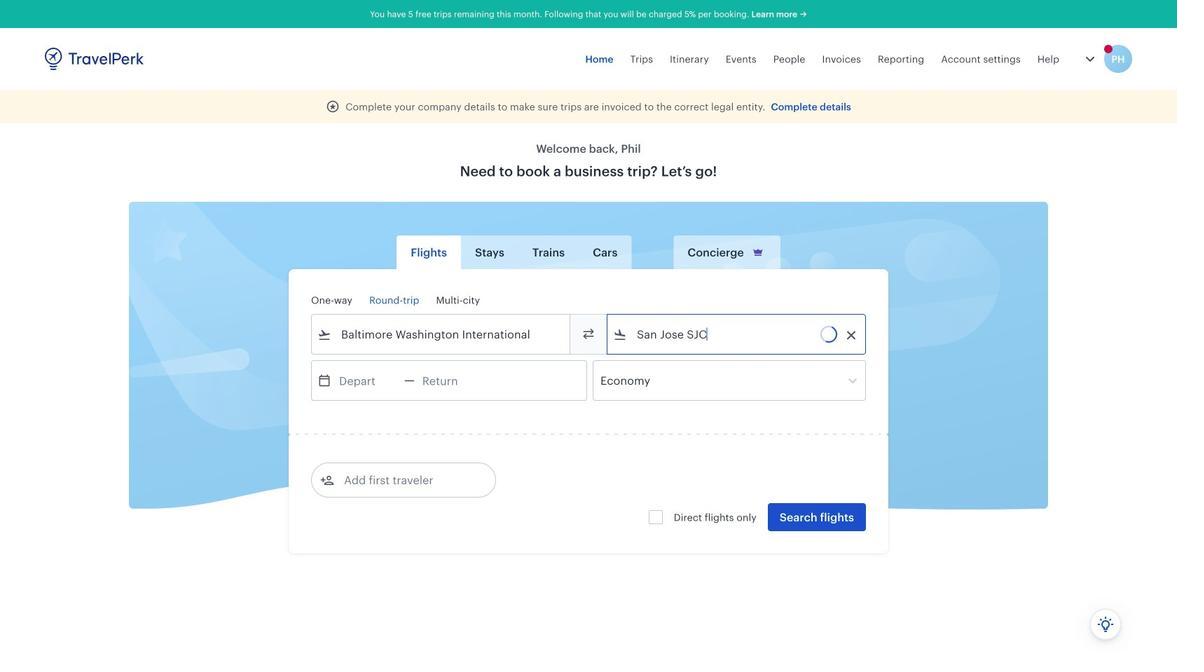 Task type: describe. For each thing, give the bounding box(es) containing it.
To search field
[[627, 323, 848, 346]]

From search field
[[332, 323, 552, 346]]

Return text field
[[415, 361, 488, 400]]

Add first traveler search field
[[334, 469, 480, 491]]



Task type: vqa. For each thing, say whether or not it's contained in the screenshot.
ADD FIRST TRAVELER search box
yes



Task type: locate. For each thing, give the bounding box(es) containing it.
Depart text field
[[332, 361, 404, 400]]



